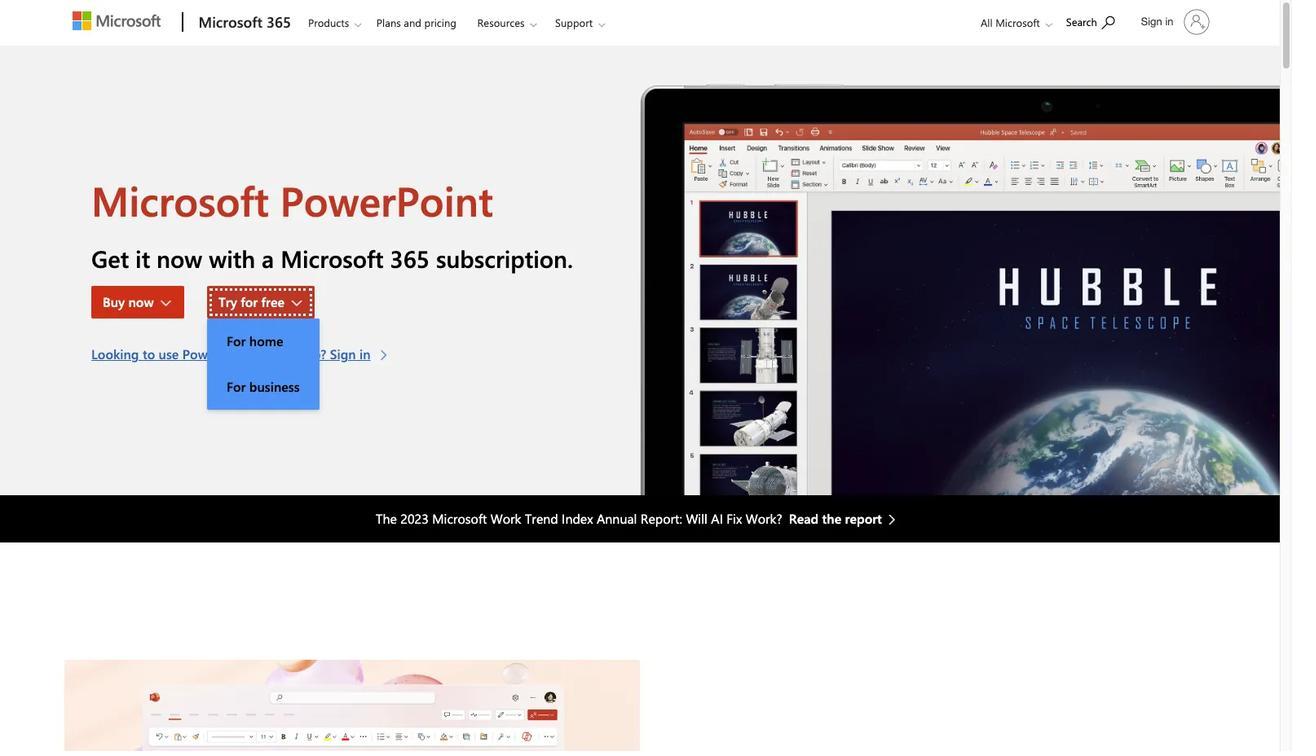 Task type: describe. For each thing, give the bounding box(es) containing it.
for for for home
[[227, 333, 246, 350]]

try for free button
[[207, 287, 315, 319]]

buy
[[103, 294, 125, 311]]

fix
[[727, 510, 742, 528]]

free
[[261, 294, 285, 311]]

0 vertical spatial powerpoint
[[280, 173, 493, 228]]

Search search field
[[1058, 2, 1132, 39]]

it
[[135, 243, 150, 274]]

looking to use powerpoint on the web? sign in
[[91, 346, 371, 363]]

for for for business
[[227, 379, 246, 396]]

business
[[249, 379, 300, 396]]

read
[[789, 510, 819, 528]]

microsoft inside microsoft 365 link
[[199, 12, 263, 32]]

products
[[308, 15, 349, 29]]

for home link
[[207, 319, 319, 365]]

microsoft 365
[[199, 12, 291, 32]]

ai
[[711, 510, 723, 528]]

resources button
[[467, 1, 550, 44]]

a
[[262, 243, 274, 274]]

for home
[[227, 333, 283, 350]]

annual
[[597, 510, 637, 528]]

search button
[[1059, 2, 1123, 39]]

0 vertical spatial sign
[[1142, 15, 1163, 28]]

1 vertical spatial 365
[[390, 243, 430, 274]]

looking to use powerpoint on the web? sign in link
[[91, 345, 393, 365]]

microsoft inside all microsoft dropdown button
[[996, 15, 1040, 29]]

pricing
[[424, 15, 457, 29]]

the
[[376, 510, 397, 528]]

search
[[1067, 15, 1098, 29]]

plans and pricing
[[377, 15, 457, 29]]

microsoft 365 link
[[190, 1, 296, 45]]

0 horizontal spatial powerpoint
[[182, 346, 251, 363]]

web?
[[296, 346, 327, 363]]

2023
[[401, 510, 429, 528]]

try for free element
[[207, 319, 319, 411]]

and
[[404, 15, 422, 29]]

report
[[845, 510, 882, 528]]

try for free
[[218, 294, 285, 311]]

the 2023 microsoft work trend index annual report: will ai fix work? read the report
[[376, 510, 882, 528]]

sign in link
[[1132, 2, 1216, 42]]

index
[[562, 510, 593, 528]]

work?
[[746, 510, 783, 528]]

resources
[[478, 15, 525, 29]]

try
[[218, 294, 237, 311]]

plans
[[377, 15, 401, 29]]

products button
[[298, 1, 375, 44]]

plans and pricing link
[[369, 1, 464, 40]]



Task type: locate. For each thing, give the bounding box(es) containing it.
the inside looking to use powerpoint on the web? sign in link
[[273, 346, 293, 363]]

read the report link
[[789, 510, 904, 529]]

1 vertical spatial sign
[[330, 346, 356, 363]]

1 horizontal spatial 365
[[390, 243, 430, 274]]

1 vertical spatial in
[[360, 346, 371, 363]]

the right the read
[[823, 510, 842, 528]]

for business
[[227, 379, 300, 396]]

support
[[555, 15, 593, 29]]

sign
[[1142, 15, 1163, 28], [330, 346, 356, 363]]

subscription.
[[436, 243, 573, 274]]

0 vertical spatial for
[[227, 333, 246, 350]]

microsoft powerpoint
[[91, 173, 493, 228]]

trend
[[525, 510, 558, 528]]

the right on
[[273, 346, 293, 363]]

0 vertical spatial 365
[[267, 12, 291, 32]]

sign in
[[1142, 15, 1174, 28]]

0 vertical spatial now
[[157, 243, 202, 274]]

the
[[273, 346, 293, 363], [823, 510, 842, 528]]

0 vertical spatial the
[[273, 346, 293, 363]]

for left on
[[227, 333, 246, 350]]

will
[[686, 510, 708, 528]]

now right buy
[[128, 294, 154, 311]]

in right 'search' search box
[[1166, 15, 1174, 28]]

all microsoft button
[[968, 1, 1058, 44]]

all microsoft
[[981, 15, 1040, 29]]

1 horizontal spatial sign
[[1142, 15, 1163, 28]]

0 horizontal spatial now
[[128, 294, 154, 311]]

support button
[[545, 1, 618, 44]]

all
[[981, 15, 993, 29]]

1 for from the top
[[227, 333, 246, 350]]

use
[[159, 346, 179, 363]]

0 vertical spatial in
[[1166, 15, 1174, 28]]

work
[[491, 510, 522, 528]]

now
[[157, 243, 202, 274], [128, 294, 154, 311]]

buy now button
[[91, 287, 184, 319]]

now inside dropdown button
[[128, 294, 154, 311]]

microsoft image
[[72, 11, 160, 30]]

microsoft
[[199, 12, 263, 32], [996, 15, 1040, 29], [91, 173, 269, 228], [281, 243, 384, 274], [432, 510, 487, 528]]

1 vertical spatial now
[[128, 294, 154, 311]]

for
[[227, 333, 246, 350], [227, 379, 246, 396]]

1 horizontal spatial powerpoint
[[280, 173, 493, 228]]

0 horizontal spatial 365
[[267, 12, 291, 32]]

365
[[267, 12, 291, 32], [390, 243, 430, 274]]

sign right 'search' search box
[[1142, 15, 1163, 28]]

1 vertical spatial powerpoint
[[182, 346, 251, 363]]

powerpoint
[[280, 173, 493, 228], [182, 346, 251, 363]]

get
[[91, 243, 129, 274]]

for down looking to use powerpoint on the web? sign in link
[[227, 379, 246, 396]]

to
[[143, 346, 155, 363]]

1 horizontal spatial the
[[823, 510, 842, 528]]

sign right web? at the left top of page
[[330, 346, 356, 363]]

home
[[249, 333, 283, 350]]

device screen showing a presentation open in powerpoint image
[[640, 46, 1280, 496]]

on
[[254, 346, 270, 363]]

powerpoint left on
[[182, 346, 251, 363]]

looking
[[91, 346, 139, 363]]

for
[[241, 294, 258, 311]]

0 horizontal spatial sign
[[330, 346, 356, 363]]

buy now
[[103, 294, 154, 311]]

with
[[209, 243, 255, 274]]

in
[[1166, 15, 1174, 28], [360, 346, 371, 363]]

1 vertical spatial the
[[823, 510, 842, 528]]

now right it
[[157, 243, 202, 274]]

1 horizontal spatial in
[[1166, 15, 1174, 28]]

get it now with a microsoft 365 subscription.
[[91, 243, 573, 274]]

0 horizontal spatial in
[[360, 346, 371, 363]]

1 vertical spatial for
[[227, 379, 246, 396]]

in right web? at the left top of page
[[360, 346, 371, 363]]

1 horizontal spatial now
[[157, 243, 202, 274]]

powerpoint up the get it now with a microsoft 365 subscription.
[[280, 173, 493, 228]]

report:
[[641, 510, 683, 528]]

0 horizontal spatial the
[[273, 346, 293, 363]]

for business link
[[207, 365, 319, 411]]

2 for from the top
[[227, 379, 246, 396]]



Task type: vqa. For each thing, say whether or not it's contained in the screenshot.
'For' related to For home
yes



